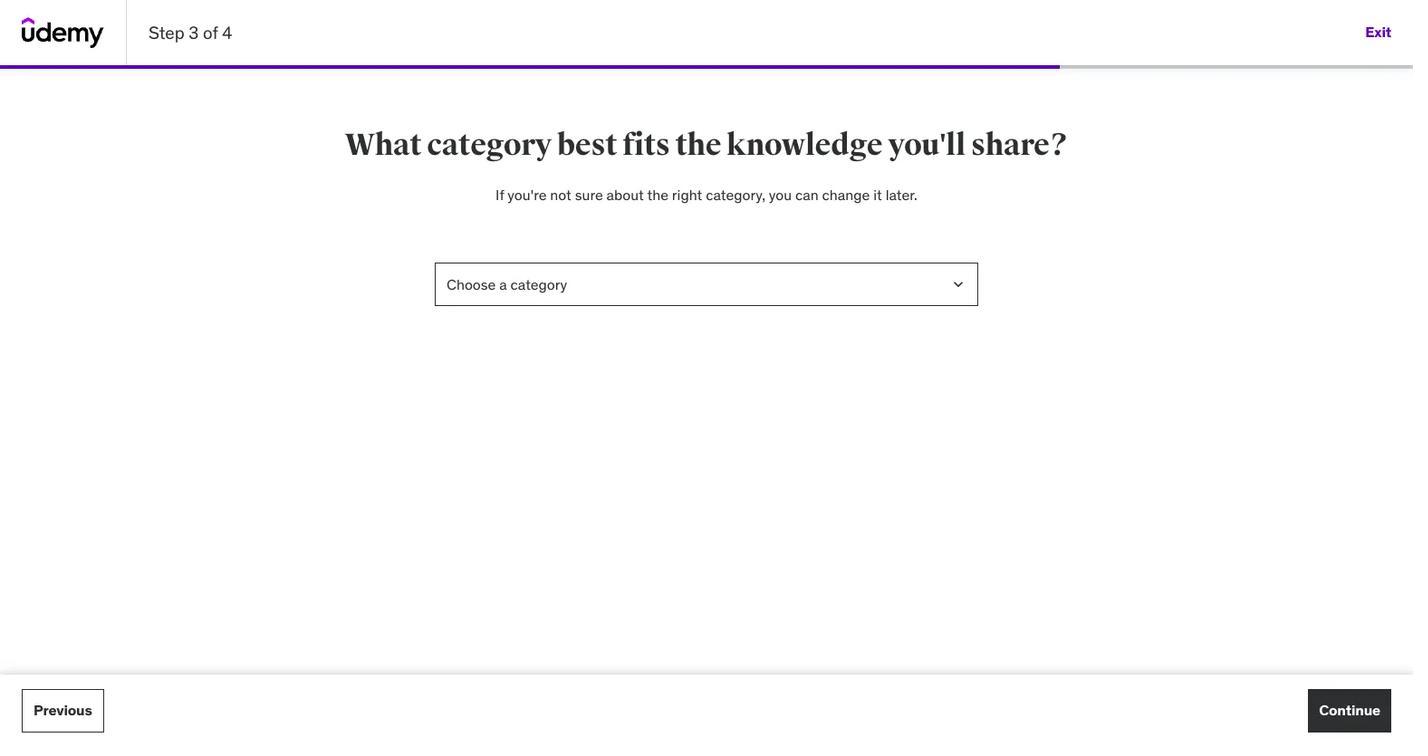 Task type: vqa. For each thing, say whether or not it's contained in the screenshot.
create in button
no



Task type: describe. For each thing, give the bounding box(es) containing it.
it
[[874, 186, 882, 204]]

4
[[222, 21, 232, 43]]

step 3 of 4 element
[[0, 65, 1060, 69]]

fits
[[623, 126, 670, 164]]

can
[[796, 186, 819, 204]]

what
[[345, 126, 422, 164]]

0 horizontal spatial the
[[647, 186, 669, 204]]

change
[[822, 186, 870, 204]]

previous
[[34, 702, 92, 720]]

you
[[769, 186, 792, 204]]

continue
[[1319, 702, 1381, 720]]

of
[[203, 21, 218, 43]]

later.
[[886, 186, 918, 204]]

right
[[672, 186, 703, 204]]

best
[[557, 126, 617, 164]]

if
[[496, 186, 504, 204]]

udemy image
[[22, 17, 104, 48]]

share?
[[971, 126, 1069, 164]]

if you're not sure about the right category, you can change it later.
[[496, 186, 918, 204]]

3
[[189, 21, 199, 43]]

sure
[[575, 186, 603, 204]]



Task type: locate. For each thing, give the bounding box(es) containing it.
exit button
[[1366, 11, 1392, 54]]

the left right at left top
[[647, 186, 669, 204]]

step 3 of 4
[[149, 21, 232, 43]]

1 vertical spatial the
[[647, 186, 669, 204]]

not
[[550, 186, 572, 204]]

what category best fits the knowledge you'll share?
[[345, 126, 1069, 164]]

the up the if you're not sure about the right category, you can change it later.
[[675, 126, 721, 164]]

you'll
[[888, 126, 966, 164]]

about
[[607, 186, 644, 204]]

category,
[[706, 186, 766, 204]]

category
[[427, 126, 552, 164]]

1 horizontal spatial the
[[675, 126, 721, 164]]

continue button
[[1308, 690, 1392, 733]]

exit
[[1366, 23, 1392, 41]]

0 vertical spatial the
[[675, 126, 721, 164]]

previous button
[[22, 690, 104, 733]]

the
[[675, 126, 721, 164], [647, 186, 669, 204]]

you're
[[508, 186, 547, 204]]

step
[[149, 21, 185, 43]]

knowledge
[[727, 126, 883, 164]]



